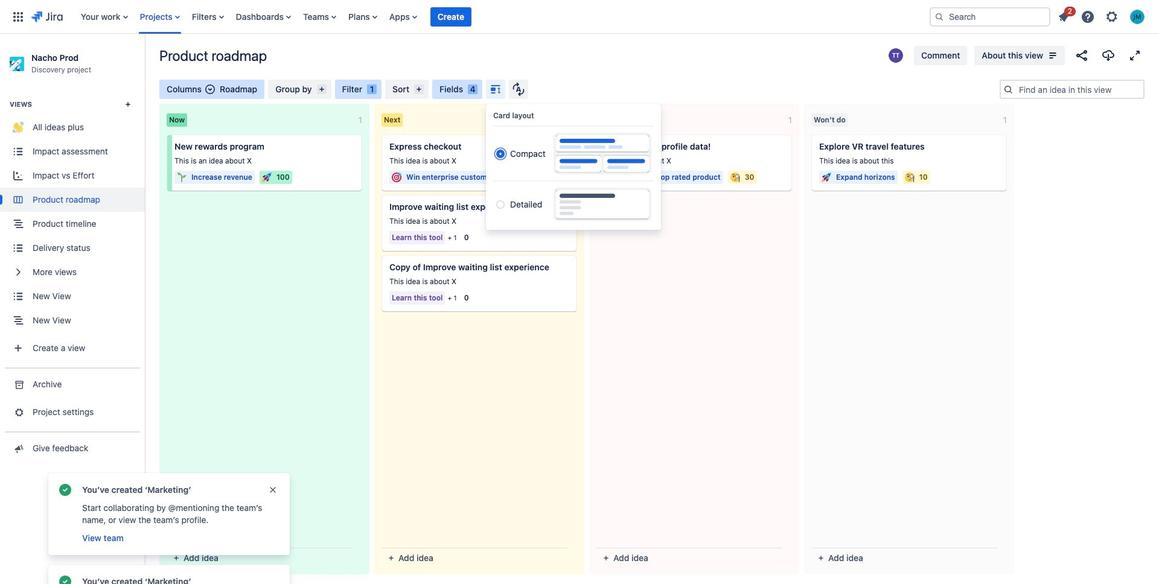 Task type: vqa. For each thing, say whether or not it's contained in the screenshot.
the top Open idea image
yes



Task type: locate. For each thing, give the bounding box(es) containing it.
1 horizontal spatial list
[[1053, 5, 1152, 27]]

:face_with_monocle: image
[[905, 173, 915, 182], [905, 173, 915, 182]]

:dart: image
[[392, 173, 402, 182], [392, 173, 402, 182]]

0 horizontal spatial :rocket: image
[[262, 173, 272, 182]]

0 vertical spatial success image
[[58, 483, 72, 498]]

1 vertical spatial success image
[[58, 575, 72, 584]]

1 horizontal spatial add image
[[816, 554, 826, 563]]

feedback image
[[12, 443, 24, 455]]

None search field
[[930, 7, 1051, 26]]

0 vertical spatial open idea image
[[347, 135, 362, 150]]

:face_with_monocle: image
[[730, 173, 740, 182], [730, 173, 740, 182]]

:rocket: image
[[262, 173, 272, 182], [822, 173, 831, 182]]

0 horizontal spatial add image
[[171, 554, 181, 563]]

1 horizontal spatial :rocket: image
[[822, 173, 831, 182]]

0 horizontal spatial open idea image
[[347, 135, 362, 150]]

0 horizontal spatial add image
[[601, 554, 611, 563]]

open idea image
[[347, 135, 362, 150], [562, 256, 577, 271]]

:wave: image
[[13, 122, 24, 133], [13, 122, 24, 133]]

list
[[75, 0, 920, 34], [1053, 5, 1152, 27]]

1 :rocket: image from the left
[[262, 173, 272, 182]]

1 horizontal spatial list item
[[1053, 5, 1076, 26]]

add image
[[171, 554, 181, 563], [386, 554, 396, 563]]

open idea image
[[777, 135, 792, 150], [992, 135, 1007, 150]]

appswitcher icon image
[[11, 9, 25, 24]]

jira image
[[31, 9, 63, 24], [31, 9, 63, 24]]

group
[[0, 85, 145, 368]]

1 horizontal spatial open idea image
[[562, 256, 577, 271]]

0 horizontal spatial :rocket: image
[[262, 173, 272, 182]]

None radio
[[496, 149, 505, 158], [496, 200, 505, 209], [496, 149, 505, 158], [496, 200, 505, 209]]

success image
[[58, 483, 72, 498], [58, 575, 72, 584]]

2 :rocket: image from the left
[[822, 173, 831, 182]]

2 add image from the left
[[386, 554, 396, 563]]

1 horizontal spatial add image
[[386, 554, 396, 563]]

2 success image from the top
[[58, 575, 72, 584]]

2 open idea image from the left
[[992, 135, 1007, 150]]

2 :rocket: image from the left
[[822, 173, 831, 182]]

banner
[[0, 0, 1159, 34]]

your profile and settings image
[[1130, 9, 1145, 24]]

add image for 2nd open idea icon from right
[[601, 554, 611, 563]]

Find an idea in this view field
[[1016, 81, 1144, 98]]

:trophy: image
[[607, 173, 616, 182], [607, 173, 616, 182]]

add image
[[601, 554, 611, 563], [816, 554, 826, 563]]

1 add image from the left
[[601, 554, 611, 563]]

2 add image from the left
[[816, 554, 826, 563]]

:rocket: image for second :rocket: icon from the left
[[822, 173, 831, 182]]

0 horizontal spatial open idea image
[[777, 135, 792, 150]]

1 :rocket: image from the left
[[262, 173, 272, 182]]

:rocket: image
[[262, 173, 272, 182], [822, 173, 831, 182]]

1 open idea image from the left
[[777, 135, 792, 150]]

list item
[[430, 0, 472, 34], [1053, 5, 1076, 26]]

:seedling: image
[[177, 173, 187, 182], [177, 173, 187, 182]]

show description image
[[1046, 48, 1060, 63]]

1 horizontal spatial open idea image
[[992, 135, 1007, 150]]

1 horizontal spatial :rocket: image
[[822, 173, 831, 182]]

current project sidebar image
[[132, 48, 158, 72]]

1 add image from the left
[[171, 554, 181, 563]]



Task type: describe. For each thing, give the bounding box(es) containing it.
Search field
[[930, 7, 1051, 26]]

autosave is enabled image
[[513, 82, 525, 97]]

:rocket: image for first :rocket: icon from left
[[262, 173, 272, 182]]

settings image
[[1105, 9, 1119, 24]]

0 horizontal spatial list item
[[430, 0, 472, 34]]

primary element
[[7, 0, 920, 34]]

:yellow_star: image
[[508, 173, 518, 182]]

help image
[[1081, 9, 1095, 24]]

single select dropdown image
[[205, 85, 215, 94]]

share image
[[1075, 48, 1089, 63]]

dismiss image
[[268, 485, 278, 495]]

notifications image
[[1057, 9, 1071, 24]]

search image
[[935, 12, 944, 21]]

card layout: compact image
[[489, 82, 503, 97]]

:yellow_star: image
[[508, 173, 518, 182]]

list item inside list
[[1053, 5, 1076, 26]]

1 success image from the top
[[58, 483, 72, 498]]

expand image
[[1128, 48, 1142, 63]]

export image
[[1101, 48, 1116, 63]]

add image for second open idea icon from the left
[[816, 554, 826, 563]]

0 horizontal spatial list
[[75, 0, 920, 34]]

project settings image
[[12, 407, 24, 419]]

jira product discovery navigation element
[[0, 34, 145, 584]]

1 vertical spatial open idea image
[[562, 256, 577, 271]]



